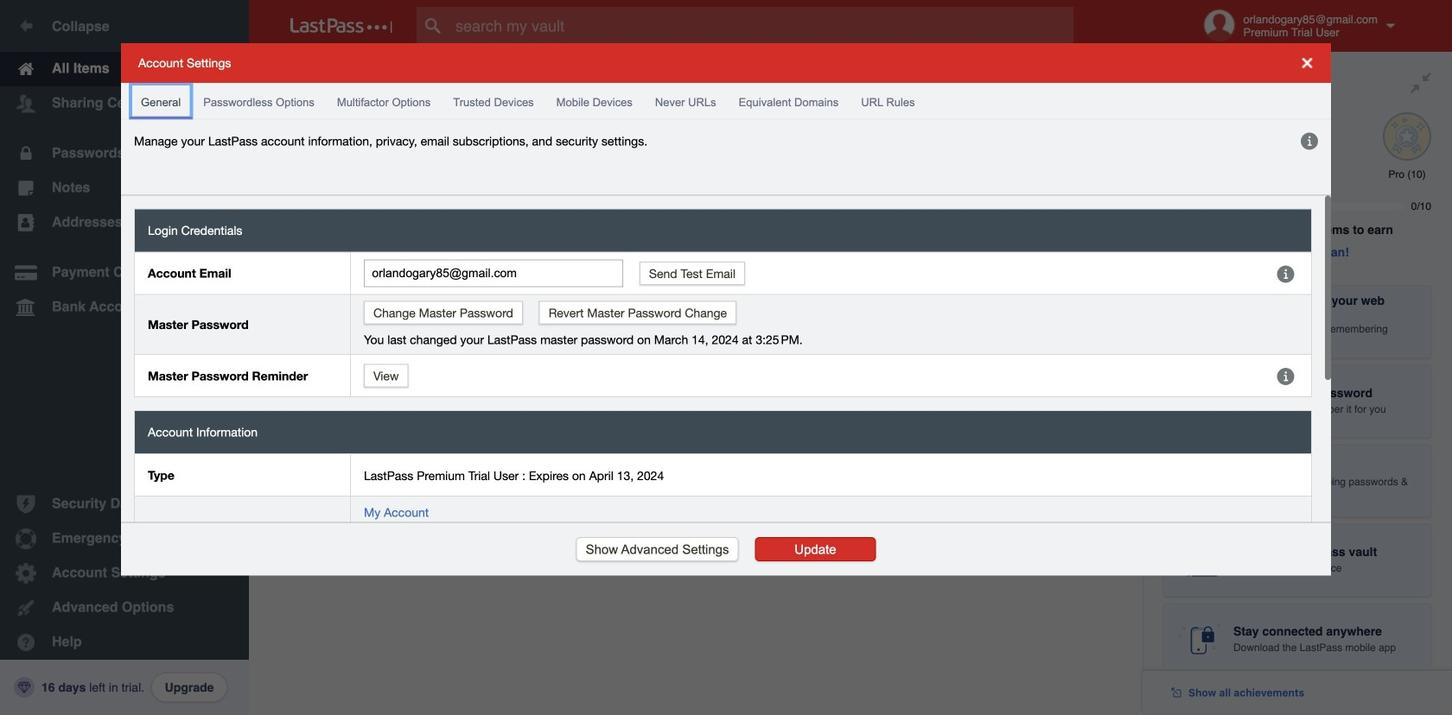 Task type: locate. For each thing, give the bounding box(es) containing it.
main navigation navigation
[[0, 0, 249, 716]]

lastpass image
[[290, 18, 392, 34]]

search my vault text field
[[417, 7, 1107, 45]]

Search search field
[[417, 7, 1107, 45]]



Task type: describe. For each thing, give the bounding box(es) containing it.
main content main content
[[249, 52, 1143, 56]]



Task type: vqa. For each thing, say whether or not it's contained in the screenshot.
New item "NAVIGATION"
no



